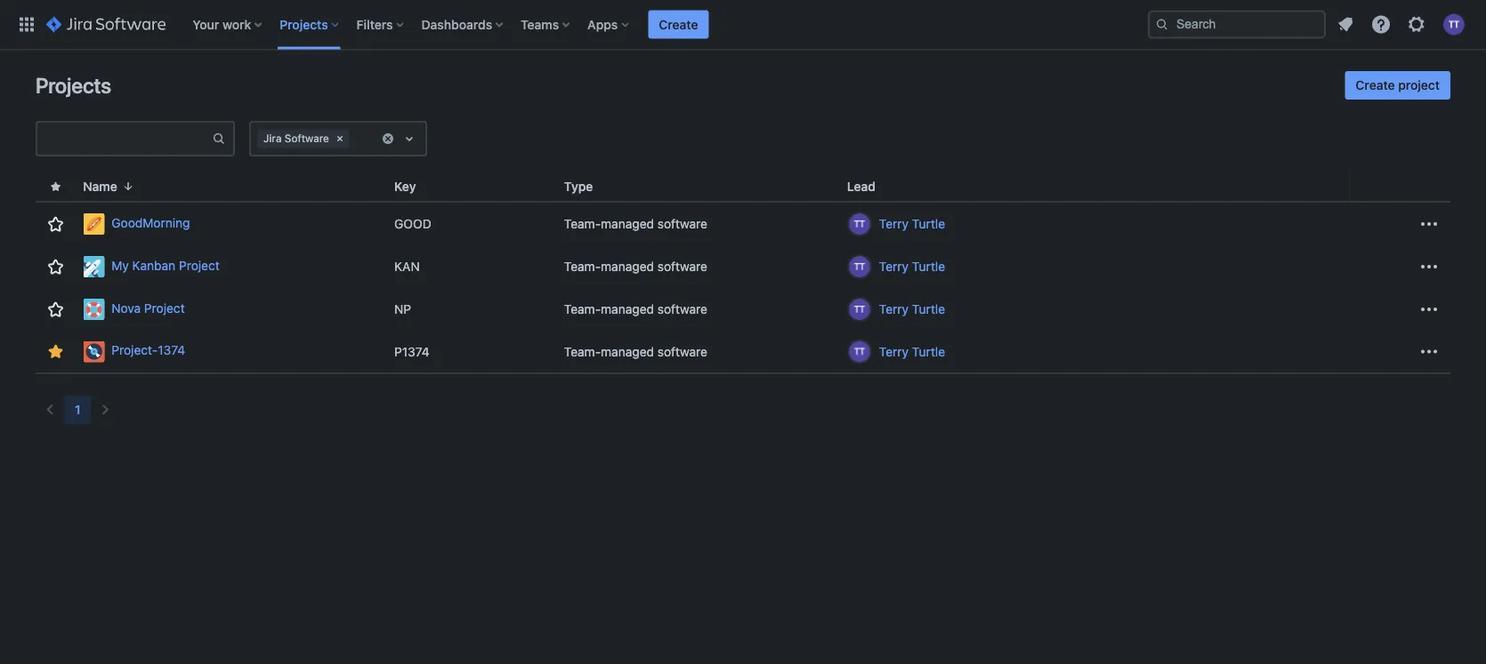 Task type: locate. For each thing, give the bounding box(es) containing it.
software for good
[[657, 217, 707, 231]]

0 horizontal spatial projects
[[36, 73, 111, 98]]

0 vertical spatial project
[[179, 258, 220, 273]]

managed for p1374
[[601, 344, 654, 359]]

p1374
[[394, 344, 430, 359]]

terry turtle link
[[879, 215, 945, 233], [879, 258, 945, 276], [879, 301, 945, 319], [879, 343, 945, 361]]

1 managed from the top
[[601, 217, 654, 231]]

search image
[[1155, 17, 1169, 32]]

next image
[[95, 400, 116, 421]]

2 managed from the top
[[601, 259, 654, 274]]

projects right work
[[280, 17, 328, 32]]

software
[[657, 217, 707, 231], [657, 259, 707, 274], [657, 302, 707, 317], [657, 344, 707, 359]]

good
[[394, 217, 431, 231]]

team-
[[564, 217, 601, 231], [564, 259, 601, 274], [564, 302, 601, 317], [564, 344, 601, 359]]

1 vertical spatial project
[[144, 301, 185, 316]]

terry turtle
[[879, 217, 945, 231], [879, 259, 945, 274], [879, 302, 945, 317], [879, 344, 945, 359]]

banner
[[0, 0, 1486, 50]]

star project-1374 image
[[45, 341, 66, 363]]

1 horizontal spatial create
[[1356, 78, 1395, 93]]

star my kanban project image
[[45, 256, 66, 278]]

your work button
[[187, 10, 269, 39]]

2 terry turtle link from the top
[[879, 258, 945, 276]]

4 team-managed software from the top
[[564, 344, 707, 359]]

2 terry from the top
[[879, 259, 909, 274]]

create for create project
[[1356, 78, 1395, 93]]

projects
[[280, 17, 328, 32], [36, 73, 111, 98]]

project right the nova
[[144, 301, 185, 316]]

projects down appswitcher icon
[[36, 73, 111, 98]]

4 team- from the top
[[564, 344, 601, 359]]

key
[[394, 179, 416, 194]]

team-managed software for kan
[[564, 259, 707, 274]]

goodmorning link
[[83, 214, 380, 235]]

4 software from the top
[[657, 344, 707, 359]]

software for p1374
[[657, 344, 707, 359]]

managed for kan
[[601, 259, 654, 274]]

create inside button
[[659, 17, 698, 32]]

name button
[[76, 177, 142, 197]]

1 team- from the top
[[564, 217, 601, 231]]

0 vertical spatial projects
[[280, 17, 328, 32]]

3 terry from the top
[[879, 302, 909, 317]]

terry
[[879, 217, 909, 231], [879, 259, 909, 274], [879, 302, 909, 317], [879, 344, 909, 359]]

1374
[[158, 343, 185, 358]]

project-
[[112, 343, 158, 358]]

2 team-managed software from the top
[[564, 259, 707, 274]]

turtle for good
[[912, 217, 945, 231]]

turtle
[[912, 217, 945, 231], [912, 259, 945, 274], [912, 302, 945, 317], [912, 344, 945, 359]]

2 software from the top
[[657, 259, 707, 274]]

managed
[[601, 217, 654, 231], [601, 259, 654, 274], [601, 302, 654, 317], [601, 344, 654, 359]]

2 terry turtle from the top
[[879, 259, 945, 274]]

1 terry from the top
[[879, 217, 909, 231]]

create left the 'project'
[[1356, 78, 1395, 93]]

terry turtle for good
[[879, 217, 945, 231]]

3 more image from the top
[[1418, 341, 1440, 363]]

3 terry turtle from the top
[[879, 302, 945, 317]]

your profile and settings image
[[1443, 14, 1465, 35]]

nova project
[[112, 301, 185, 316]]

software for kan
[[657, 259, 707, 274]]

your work
[[192, 17, 251, 32]]

3 software from the top
[[657, 302, 707, 317]]

4 terry from the top
[[879, 344, 909, 359]]

more image
[[1418, 256, 1440, 278], [1418, 299, 1440, 320], [1418, 341, 1440, 363]]

key button
[[387, 177, 437, 197]]

jira
[[263, 132, 282, 145]]

notifications image
[[1335, 14, 1356, 35]]

project-1374
[[112, 343, 185, 358]]

1 more image from the top
[[1418, 256, 1440, 278]]

3 terry turtle link from the top
[[879, 301, 945, 319]]

clear image
[[381, 132, 395, 146]]

team-managed software
[[564, 217, 707, 231], [564, 259, 707, 274], [564, 302, 707, 317], [564, 344, 707, 359]]

3 team- from the top
[[564, 302, 601, 317]]

2 team- from the top
[[564, 259, 601, 274]]

3 managed from the top
[[601, 302, 654, 317]]

more image for np
[[1418, 299, 1440, 320]]

terry for kan
[[879, 259, 909, 274]]

4 terry turtle from the top
[[879, 344, 945, 359]]

None text field
[[352, 130, 356, 148]]

create
[[659, 17, 698, 32], [1356, 78, 1395, 93]]

my
[[112, 258, 129, 273]]

0 vertical spatial more image
[[1418, 256, 1440, 278]]

0 vertical spatial create
[[659, 17, 698, 32]]

my kanban project
[[112, 258, 220, 273]]

lead button
[[840, 177, 897, 197]]

apps
[[587, 17, 618, 32]]

filters button
[[351, 10, 411, 39]]

1 vertical spatial create
[[1356, 78, 1395, 93]]

3 team-managed software from the top
[[564, 302, 707, 317]]

4 managed from the top
[[601, 344, 654, 359]]

2 more image from the top
[[1418, 299, 1440, 320]]

2 vertical spatial more image
[[1418, 341, 1440, 363]]

1 vertical spatial more image
[[1418, 299, 1440, 320]]

1 horizontal spatial projects
[[280, 17, 328, 32]]

None text field
[[37, 126, 212, 151]]

1 terry turtle from the top
[[879, 217, 945, 231]]

project right kanban
[[179, 258, 220, 273]]

terry turtle link for np
[[879, 301, 945, 319]]

teams button
[[515, 10, 577, 39]]

software
[[285, 132, 329, 145]]

jira software image
[[46, 14, 166, 35], [46, 14, 166, 35]]

0 horizontal spatial create
[[659, 17, 698, 32]]

create inside button
[[1356, 78, 1395, 93]]

1 turtle from the top
[[912, 217, 945, 231]]

filters
[[356, 17, 393, 32]]

4 turtle from the top
[[912, 344, 945, 359]]

terry turtle for np
[[879, 302, 945, 317]]

lead
[[847, 179, 876, 194]]

2 turtle from the top
[[912, 259, 945, 274]]

nova project link
[[83, 299, 380, 320]]

team- for kan
[[564, 259, 601, 274]]

nova
[[112, 301, 141, 316]]

create right apps 'popup button'
[[659, 17, 698, 32]]

clear image
[[333, 132, 347, 146]]

teams
[[521, 17, 559, 32]]

terry for good
[[879, 217, 909, 231]]

managed for np
[[601, 302, 654, 317]]

Search field
[[1148, 10, 1326, 39]]

create button
[[648, 10, 709, 39]]

4 terry turtle link from the top
[[879, 343, 945, 361]]

apps button
[[582, 10, 636, 39]]

project
[[179, 258, 220, 273], [144, 301, 185, 316]]

1 vertical spatial projects
[[36, 73, 111, 98]]

create project button
[[1345, 71, 1450, 100]]

1 software from the top
[[657, 217, 707, 231]]

1 terry turtle link from the top
[[879, 215, 945, 233]]

open image
[[399, 128, 420, 149]]

help image
[[1370, 14, 1392, 35]]

3 turtle from the top
[[912, 302, 945, 317]]

1 team-managed software from the top
[[564, 217, 707, 231]]

projects inside 'dropdown button'
[[280, 17, 328, 32]]

terry turtle for p1374
[[879, 344, 945, 359]]

your
[[192, 17, 219, 32]]



Task type: describe. For each thing, give the bounding box(es) containing it.
np
[[394, 302, 411, 317]]

projects button
[[274, 10, 346, 39]]

terry for np
[[879, 302, 909, 317]]

turtle for np
[[912, 302, 945, 317]]

terry turtle link for kan
[[879, 258, 945, 276]]

team-managed software for p1374
[[564, 344, 707, 359]]

dashboards button
[[416, 10, 510, 39]]

type
[[564, 179, 593, 194]]

kan
[[394, 259, 420, 274]]

turtle for kan
[[912, 259, 945, 274]]

terry turtle link for good
[[879, 215, 945, 233]]

team- for good
[[564, 217, 601, 231]]

my kanban project link
[[83, 256, 380, 278]]

star nova project image
[[45, 299, 66, 320]]

banner containing your work
[[0, 0, 1486, 50]]

dashboards
[[421, 17, 492, 32]]

kanban
[[132, 258, 175, 273]]

team-managed software for np
[[564, 302, 707, 317]]

more image
[[1418, 214, 1440, 235]]

previous image
[[39, 400, 61, 421]]

software for np
[[657, 302, 707, 317]]

more image for kan
[[1418, 256, 1440, 278]]

create project
[[1356, 78, 1440, 93]]

team-managed software for good
[[564, 217, 707, 231]]

primary element
[[11, 0, 1148, 49]]

terry turtle for kan
[[879, 259, 945, 274]]

turtle for p1374
[[912, 344, 945, 359]]

settings image
[[1406, 14, 1427, 35]]

managed for good
[[601, 217, 654, 231]]

name
[[83, 179, 117, 194]]

project
[[1398, 78, 1440, 93]]

goodmorning
[[112, 216, 190, 230]]

team- for p1374
[[564, 344, 601, 359]]

appswitcher icon image
[[16, 14, 37, 35]]

star goodmorning image
[[45, 214, 66, 235]]

create for create
[[659, 17, 698, 32]]

work
[[222, 17, 251, 32]]

1
[[75, 403, 81, 417]]

terry turtle link for p1374
[[879, 343, 945, 361]]

team- for np
[[564, 302, 601, 317]]

jira software
[[263, 132, 329, 145]]

terry for p1374
[[879, 344, 909, 359]]

project-1374 link
[[83, 341, 380, 363]]

1 button
[[64, 396, 91, 424]]



Task type: vqa. For each thing, say whether or not it's contained in the screenshot.
popular corresponding to is
no



